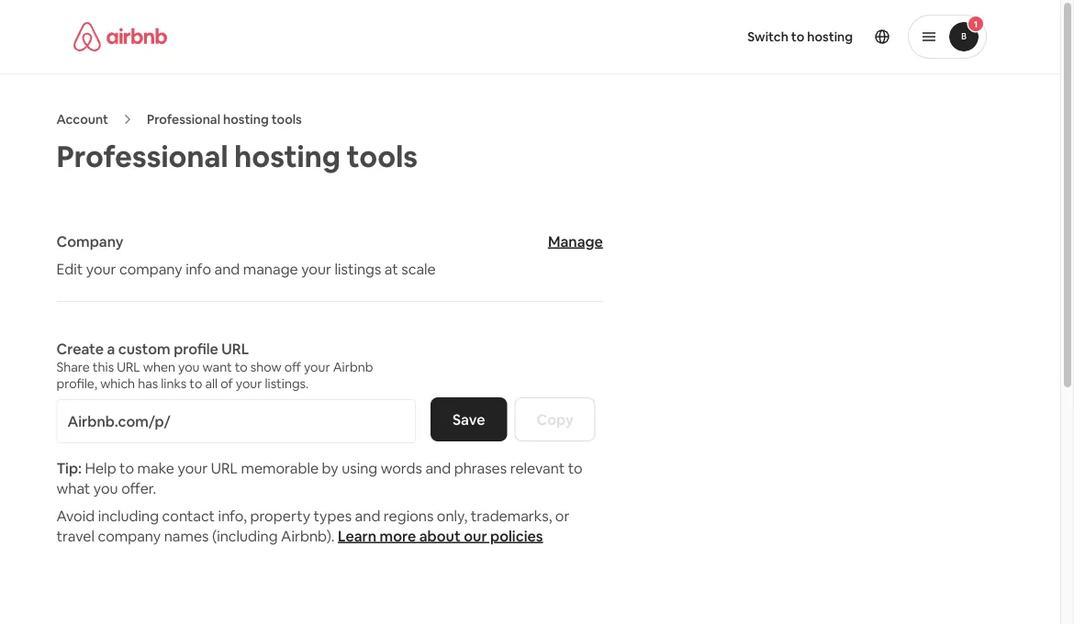 Task type: vqa. For each thing, say whether or not it's contained in the screenshot.
Learn
yes



Task type: describe. For each thing, give the bounding box(es) containing it.
1 vertical spatial hosting
[[223, 111, 269, 128]]

your inside help to make your url memorable by using words and phrases relevant to what you offer.
[[178, 459, 208, 478]]

listings.
[[265, 376, 309, 392]]

and inside help to make your url memorable by using words and phrases relevant to what you offer.
[[426, 459, 451, 478]]

words
[[381, 459, 423, 478]]

this
[[93, 359, 114, 376]]

your right of
[[236, 376, 262, 392]]

or
[[556, 507, 570, 526]]

off
[[285, 359, 301, 376]]

which
[[100, 376, 135, 392]]

manage
[[243, 260, 298, 278]]

trademarks,
[[471, 507, 552, 526]]

make
[[137, 459, 175, 478]]

our
[[464, 527, 487, 546]]

using
[[342, 459, 378, 478]]

you inside create a custom profile url share this url when you want to show off your airbnb profile, which has links to all of your listings.
[[178, 359, 200, 376]]

all
[[205, 376, 218, 392]]

url for your
[[211, 459, 238, 478]]

Create a custom profile URL text field
[[171, 401, 415, 443]]

switch to hosting
[[748, 28, 854, 45]]

company inside avoid including contact info, property types and regions only, trademarks, or travel company names (including airbnb).
[[98, 527, 161, 546]]

1 vertical spatial professional hosting tools
[[57, 137, 418, 175]]

links
[[161, 376, 187, 392]]

hosting inside profile "element"
[[808, 28, 854, 45]]

at
[[385, 260, 399, 278]]

types
[[314, 507, 352, 526]]

avoid including contact info, property types and regions only, trademarks, or travel company names (including airbnb).
[[57, 507, 570, 546]]

of
[[221, 376, 233, 392]]

create a custom profile url share this url when you want to show off your airbnb profile, which has links to all of your listings.
[[57, 339, 373, 392]]

switch to hosting link
[[737, 17, 865, 56]]

to left all
[[190, 376, 202, 392]]

edit your company info and manage your listings at scale
[[57, 260, 436, 278]]

(including
[[212, 527, 278, 546]]

you inside help to make your url memorable by using words and phrases relevant to what you offer.
[[94, 479, 118, 498]]

relevant
[[511, 459, 565, 478]]

profile,
[[57, 376, 97, 392]]

show
[[251, 359, 282, 376]]

0 vertical spatial company
[[119, 260, 183, 278]]

save button
[[431, 398, 508, 442]]

airbnb.com/p/
[[68, 412, 171, 431]]

1
[[975, 18, 979, 30]]

help
[[85, 459, 116, 478]]

when
[[143, 359, 175, 376]]

copy
[[537, 410, 574, 429]]

learn
[[338, 527, 377, 546]]

info
[[186, 260, 211, 278]]

regions
[[384, 507, 434, 526]]

profile
[[174, 339, 219, 358]]

your down company
[[86, 260, 116, 278]]



Task type: locate. For each thing, give the bounding box(es) containing it.
travel
[[57, 527, 95, 546]]

a
[[107, 339, 115, 358]]

want
[[203, 359, 232, 376]]

you down help
[[94, 479, 118, 498]]

you down profile
[[178, 359, 200, 376]]

professional
[[147, 111, 220, 128], [57, 137, 228, 175]]

edit
[[57, 260, 83, 278]]

learn more about our policies link
[[338, 527, 543, 546]]

1 button
[[909, 15, 988, 59]]

0 vertical spatial hosting
[[808, 28, 854, 45]]

manage link
[[548, 232, 603, 252]]

your right off
[[304, 359, 330, 376]]

company left info
[[119, 260, 183, 278]]

hosting
[[808, 28, 854, 45], [223, 111, 269, 128], [234, 137, 341, 175]]

url for profile
[[222, 339, 249, 358]]

create
[[57, 339, 104, 358]]

0 vertical spatial you
[[178, 359, 200, 376]]

property
[[250, 507, 311, 526]]

company down including
[[98, 527, 161, 546]]

0 vertical spatial professional hosting tools
[[147, 111, 302, 128]]

2 horizontal spatial and
[[426, 459, 451, 478]]

0 horizontal spatial tools
[[272, 111, 302, 128]]

to right switch
[[792, 28, 805, 45]]

has
[[138, 376, 158, 392]]

0 vertical spatial professional
[[147, 111, 220, 128]]

names
[[164, 527, 209, 546]]

1 vertical spatial tools
[[347, 137, 418, 175]]

save
[[453, 410, 486, 429]]

2 vertical spatial hosting
[[234, 137, 341, 175]]

listings
[[335, 260, 382, 278]]

contact
[[162, 507, 215, 526]]

to up offer.
[[120, 459, 134, 478]]

learn more about our policies
[[338, 527, 543, 546]]

and inside avoid including contact info, property types and regions only, trademarks, or travel company names (including airbnb).
[[355, 507, 381, 526]]

avoid
[[57, 507, 95, 526]]

account
[[57, 111, 108, 128]]

manage
[[548, 232, 603, 251]]

1 vertical spatial and
[[426, 459, 451, 478]]

you
[[178, 359, 200, 376], [94, 479, 118, 498]]

airbnb).
[[281, 527, 335, 546]]

0 horizontal spatial and
[[215, 260, 240, 278]]

account link
[[57, 111, 108, 128]]

1 horizontal spatial tools
[[347, 137, 418, 175]]

and right info
[[215, 260, 240, 278]]

to inside profile "element"
[[792, 28, 805, 45]]

more
[[380, 527, 416, 546]]

company
[[57, 232, 124, 251]]

memorable
[[241, 459, 319, 478]]

and right words
[[426, 459, 451, 478]]

0 vertical spatial tools
[[272, 111, 302, 128]]

your
[[86, 260, 116, 278], [302, 260, 332, 278], [304, 359, 330, 376], [236, 376, 262, 392], [178, 459, 208, 478]]

by
[[322, 459, 339, 478]]

url inside help to make your url memorable by using words and phrases relevant to what you offer.
[[211, 459, 238, 478]]

custom
[[118, 339, 171, 358]]

your right make
[[178, 459, 208, 478]]

url down custom
[[117, 359, 140, 376]]

copy button
[[515, 398, 596, 442]]

scale
[[402, 260, 436, 278]]

including
[[98, 507, 159, 526]]

professional hosting tools
[[147, 111, 302, 128], [57, 137, 418, 175]]

url up want
[[222, 339, 249, 358]]

to right of
[[235, 359, 248, 376]]

profile element
[[553, 0, 988, 73]]

to
[[792, 28, 805, 45], [235, 359, 248, 376], [190, 376, 202, 392], [120, 459, 134, 478], [568, 459, 583, 478]]

info,
[[218, 507, 247, 526]]

and
[[215, 260, 240, 278], [426, 459, 451, 478], [355, 507, 381, 526]]

about
[[420, 527, 461, 546]]

1 vertical spatial professional
[[57, 137, 228, 175]]

what
[[57, 479, 90, 498]]

phrases
[[454, 459, 507, 478]]

1 horizontal spatial you
[[178, 359, 200, 376]]

1 horizontal spatial and
[[355, 507, 381, 526]]

1 vertical spatial company
[[98, 527, 161, 546]]

tools
[[272, 111, 302, 128], [347, 137, 418, 175]]

help to make your url memorable by using words and phrases relevant to what you offer.
[[57, 459, 583, 498]]

2 vertical spatial url
[[211, 459, 238, 478]]

company
[[119, 260, 183, 278], [98, 527, 161, 546]]

0 vertical spatial url
[[222, 339, 249, 358]]

tip:
[[57, 459, 82, 478]]

offer.
[[121, 479, 156, 498]]

switch
[[748, 28, 789, 45]]

url up info,
[[211, 459, 238, 478]]

airbnb
[[333, 359, 373, 376]]

0 horizontal spatial you
[[94, 479, 118, 498]]

policies
[[491, 527, 543, 546]]

only,
[[437, 507, 468, 526]]

your left listings
[[302, 260, 332, 278]]

2 vertical spatial and
[[355, 507, 381, 526]]

to right "relevant"
[[568, 459, 583, 478]]

1 vertical spatial url
[[117, 359, 140, 376]]

url
[[222, 339, 249, 358], [117, 359, 140, 376], [211, 459, 238, 478]]

and up the "learn"
[[355, 507, 381, 526]]

0 vertical spatial and
[[215, 260, 240, 278]]

1 vertical spatial you
[[94, 479, 118, 498]]

share
[[57, 359, 90, 376]]



